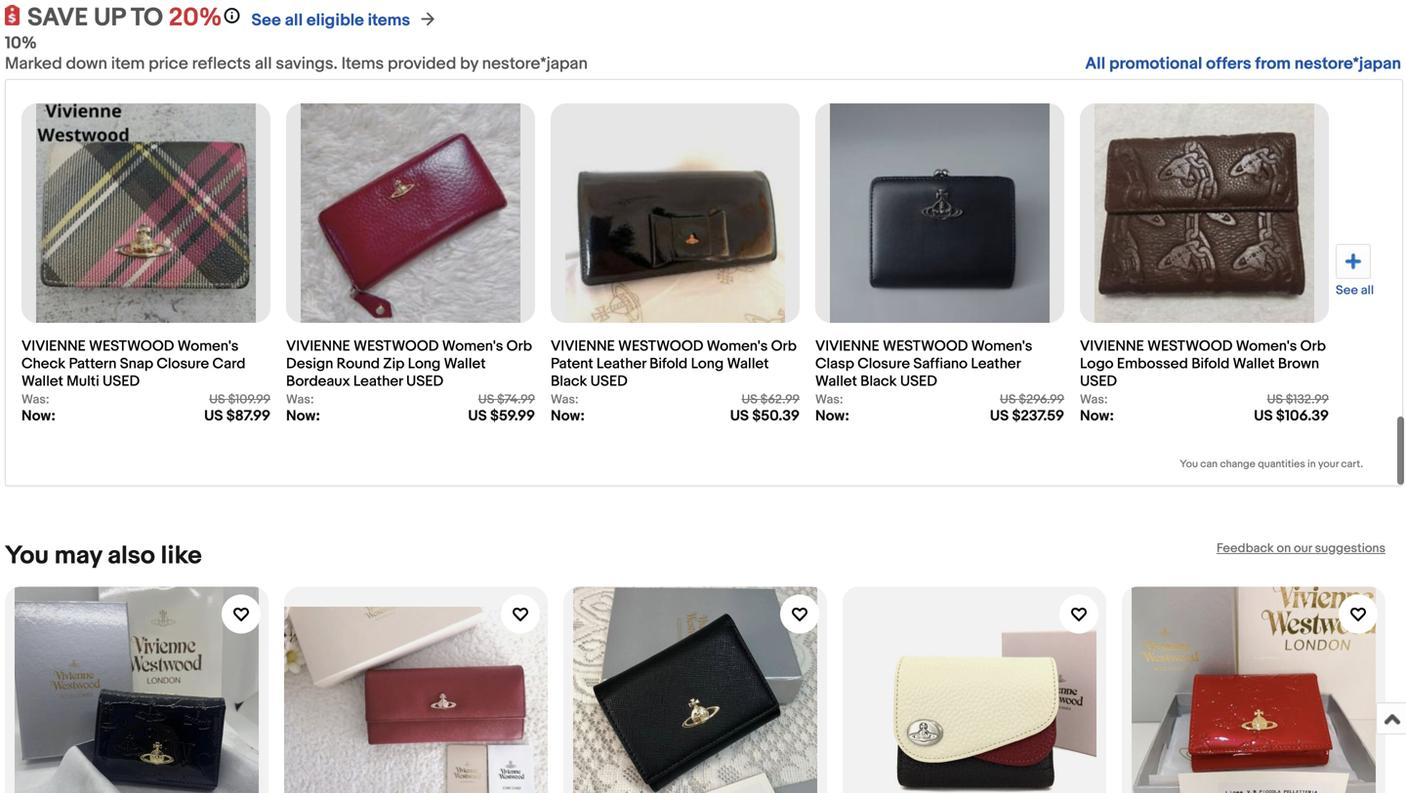 Task type: vqa. For each thing, say whether or not it's contained in the screenshot.
US $106.39 US
yes



Task type: describe. For each thing, give the bounding box(es) containing it.
women's for vivienne westwood women's clasp closure saffiano leather wallet black used
[[971, 338, 1032, 355]]

check
[[21, 355, 66, 373]]

westwood for leather
[[618, 338, 703, 355]]

$106.39
[[1276, 408, 1329, 425]]

westwood for embossed
[[1147, 338, 1233, 355]]

clasp
[[815, 355, 854, 373]]

in
[[1308, 458, 1316, 471]]

long for bifold
[[691, 355, 724, 373]]

vivienne westwood women's orb design round zip long wallet bordeaux leather used link
[[286, 328, 535, 393]]

us for us $62.99
[[742, 393, 758, 408]]

quantities
[[1258, 458, 1305, 471]]

see all
[[1336, 283, 1374, 298]]

savings.
[[276, 54, 338, 74]]

on
[[1277, 541, 1291, 557]]

us for us $109.99
[[209, 393, 225, 408]]

see all link
[[1336, 244, 1374, 298]]

price
[[149, 54, 188, 74]]

items
[[368, 10, 410, 31]]

$50.39
[[752, 408, 800, 425]]

us $109.99
[[209, 393, 270, 408]]

$237.59
[[1012, 408, 1064, 425]]

you can change quantities in your cart.
[[1180, 458, 1363, 471]]

us for us $132.99
[[1267, 393, 1283, 408]]

women's for vivienne westwood women's check pattern snap closure card wallet multi used
[[177, 338, 239, 355]]

from
[[1255, 54, 1291, 74]]

us $59.99
[[468, 408, 535, 425]]

all promotional offers from nestore*japan
[[1085, 54, 1401, 74]]

$109.99
[[228, 393, 270, 408]]

reflects
[[192, 54, 251, 74]]

us for us $296.99
[[1000, 393, 1016, 408]]

all promotional offers from nestore*japan link
[[1085, 54, 1401, 74]]

$87.99
[[226, 408, 270, 425]]

us for us $87.99
[[204, 408, 223, 425]]

us $237.59
[[990, 408, 1064, 425]]

up
[[94, 3, 125, 33]]

black inside vivienne westwood women's clasp closure saffiano leather wallet black used
[[860, 373, 897, 391]]

20%
[[169, 3, 222, 33]]

$74.99
[[497, 393, 535, 408]]

all for see all
[[1361, 283, 1374, 298]]

now: for vivienne westwood women's orb logo embossed bifold wallet brown used
[[1080, 408, 1114, 425]]

all
[[1085, 54, 1105, 74]]

items
[[341, 54, 384, 74]]

may
[[54, 541, 102, 572]]

leather inside vivienne westwood women's orb patent leather bifold long wallet black used
[[596, 355, 646, 373]]

$62.99
[[760, 393, 800, 408]]

wallet inside vivienne westwood women's clasp closure saffiano leather wallet black used
[[815, 373, 857, 391]]

wallet for us $87.99
[[21, 373, 63, 391]]

$296.99
[[1019, 393, 1064, 408]]

orb for vivienne westwood women's orb design round zip long wallet bordeaux leather used
[[506, 338, 532, 355]]

vivienne westwood women's clasp closure saffiano leather wallet black used
[[815, 338, 1032, 391]]

women's for vivienne westwood women's orb logo embossed bifold wallet brown used
[[1236, 338, 1297, 355]]

round
[[337, 355, 380, 373]]

feedback on our suggestions
[[1217, 541, 1386, 557]]

was: for vivienne westwood women's orb logo embossed bifold wallet brown used
[[1080, 393, 1108, 408]]

leather inside vivienne westwood women's clasp closure saffiano leather wallet black used
[[971, 355, 1021, 373]]

vivienne westwood women's clasp closure saffiano leather wallet black used link
[[815, 328, 1064, 393]]

us $106.39
[[1254, 408, 1329, 425]]

save
[[27, 3, 88, 33]]

eligible
[[307, 10, 364, 31]]

nestore*japan inside 10% marked down item price reflects all savings. items provided by nestore*japan
[[482, 54, 588, 74]]

women's for vivienne westwood women's orb design round zip long wallet bordeaux leather used
[[442, 338, 503, 355]]

vivienne westwood women's check pattern snap closure card wallet multi used link
[[21, 328, 270, 393]]

cart.
[[1341, 458, 1363, 471]]

all for see all eligible items
[[285, 10, 303, 31]]

used inside vivienne westwood women's check pattern snap closure card wallet multi used
[[103, 373, 140, 391]]

was: for vivienne westwood women's orb design round zip long wallet bordeaux leather used
[[286, 393, 314, 408]]

vivienne westwood women's orb patent leather bifold long wallet black used link
[[551, 328, 800, 393]]

closure inside vivienne westwood women's clasp closure saffiano leather wallet black used
[[858, 355, 910, 373]]

us $74.99
[[478, 393, 535, 408]]

pattern
[[69, 355, 117, 373]]

vivienne for patent
[[551, 338, 615, 355]]

patent
[[551, 355, 593, 373]]

bifold for wallet
[[1191, 355, 1230, 373]]

was: for vivienne westwood women's orb patent leather bifold long wallet black used
[[551, 393, 579, 408]]

promotional
[[1109, 54, 1202, 74]]

marked
[[5, 54, 62, 74]]



Task type: locate. For each thing, give the bounding box(es) containing it.
1 vertical spatial all
[[255, 54, 272, 74]]

nestore*japan right from
[[1295, 54, 1401, 74]]

1 black from the left
[[551, 373, 587, 391]]

vivienne for logo
[[1080, 338, 1144, 355]]

wallet for us $59.99
[[444, 355, 486, 373]]

long
[[408, 355, 441, 373], [691, 355, 724, 373]]

4 now: from the left
[[815, 408, 849, 425]]

2 horizontal spatial orb
[[1300, 338, 1326, 355]]

women's inside vivienne westwood women's orb patent leather bifold long wallet black used
[[707, 338, 768, 355]]

was: down check
[[21, 393, 49, 408]]

westwood inside vivienne westwood women's orb design round zip long wallet bordeaux leather used
[[354, 338, 439, 355]]

zip
[[383, 355, 404, 373]]

westwood for snap
[[89, 338, 174, 355]]

0 horizontal spatial long
[[408, 355, 441, 373]]

long inside vivienne westwood women's orb design round zip long wallet bordeaux leather used
[[408, 355, 441, 373]]

4 used from the left
[[900, 373, 937, 391]]

us $50.39
[[730, 408, 800, 425]]

see inside see all link
[[1336, 283, 1358, 298]]

1 horizontal spatial bifold
[[1191, 355, 1230, 373]]

wallet inside vivienne westwood women's orb patent leather bifold long wallet black used
[[727, 355, 769, 373]]

vivienne
[[21, 338, 86, 355], [286, 338, 350, 355], [551, 338, 615, 355], [815, 338, 880, 355], [1080, 338, 1144, 355]]

1 horizontal spatial black
[[860, 373, 897, 391]]

westwood inside vivienne westwood women's orb logo embossed bifold wallet brown used
[[1147, 338, 1233, 355]]

1 horizontal spatial nestore*japan
[[1295, 54, 1401, 74]]

now: for vivienne westwood women's orb design round zip long wallet bordeaux leather used
[[286, 408, 320, 425]]

orb up $62.99
[[771, 338, 797, 355]]

women's up us $62.99
[[707, 338, 768, 355]]

snap
[[120, 355, 153, 373]]

all inside 10% marked down item price reflects all savings. items provided by nestore*japan
[[255, 54, 272, 74]]

wallet for us $50.39
[[727, 355, 769, 373]]

wallet inside vivienne westwood women's check pattern snap closure card wallet multi used
[[21, 373, 63, 391]]

1 horizontal spatial orb
[[771, 338, 797, 355]]

vivienne westwood women's orb logo embossed bifold wallet brown used
[[1080, 338, 1326, 391]]

wallet
[[444, 355, 486, 373], [727, 355, 769, 373], [1233, 355, 1275, 373], [21, 373, 63, 391], [815, 373, 857, 391]]

vivienne inside vivienne westwood women's orb logo embossed bifold wallet brown used
[[1080, 338, 1144, 355]]

vivienne westwood women's orb patent leather bifold long wallet black used
[[551, 338, 797, 391]]

5 now: from the left
[[1080, 408, 1114, 425]]

vivienne for closure
[[815, 338, 880, 355]]

5 westwood from the left
[[1147, 338, 1233, 355]]

women's up us $296.99
[[971, 338, 1032, 355]]

now:
[[21, 408, 56, 425], [286, 408, 320, 425], [551, 408, 585, 425], [815, 408, 849, 425], [1080, 408, 1114, 425]]

us for us $59.99
[[468, 408, 487, 425]]

0 horizontal spatial you
[[5, 541, 49, 572]]

nestore*japan right by
[[482, 54, 588, 74]]

3 orb from the left
[[1300, 338, 1326, 355]]

see for see all
[[1336, 283, 1358, 298]]

$59.99
[[490, 408, 535, 425]]

us left $106.39
[[1254, 408, 1273, 425]]

westwood inside vivienne westwood women's orb patent leather bifold long wallet black used
[[618, 338, 703, 355]]

us for us $106.39
[[1254, 408, 1273, 425]]

vivienne westwood women's check pattern snap closure card wallet multi used
[[21, 338, 246, 391]]

see
[[251, 10, 281, 31], [1336, 283, 1358, 298]]

long for zip
[[408, 355, 441, 373]]

1 was: from the left
[[21, 393, 49, 408]]

provided
[[388, 54, 456, 74]]

leather up us $296.99
[[971, 355, 1021, 373]]

1 horizontal spatial you
[[1180, 458, 1198, 471]]

orb inside vivienne westwood women's orb design round zip long wallet bordeaux leather used
[[506, 338, 532, 355]]

you may also like
[[5, 541, 202, 572]]

0 horizontal spatial closure
[[157, 355, 209, 373]]

women's inside vivienne westwood women's clasp closure saffiano leather wallet black used
[[971, 338, 1032, 355]]

1 vivienne from the left
[[21, 338, 86, 355]]

0 horizontal spatial leather
[[353, 373, 403, 391]]

all inside see all link
[[1361, 283, 1374, 298]]

vivienne for design
[[286, 338, 350, 355]]

2 now: from the left
[[286, 408, 320, 425]]

to
[[131, 3, 163, 33]]

us for us $74.99
[[478, 393, 494, 408]]

women's
[[177, 338, 239, 355], [442, 338, 503, 355], [707, 338, 768, 355], [971, 338, 1032, 355], [1236, 338, 1297, 355]]

women's up us $74.99
[[442, 338, 503, 355]]

us left the $132.99
[[1267, 393, 1283, 408]]

3 used from the left
[[590, 373, 627, 391]]

you for you can change quantities in your cart.
[[1180, 458, 1198, 471]]

change
[[1220, 458, 1255, 471]]

feedback on our suggestions link
[[1217, 541, 1386, 557]]

embossed
[[1117, 355, 1188, 373]]

0 horizontal spatial bifold
[[649, 355, 688, 373]]

long inside vivienne westwood women's orb patent leather bifold long wallet black used
[[691, 355, 724, 373]]

closure right the clasp
[[858, 355, 910, 373]]

vivienne inside vivienne westwood women's orb patent leather bifold long wallet black used
[[551, 338, 615, 355]]

item
[[111, 54, 145, 74]]

3 westwood from the left
[[618, 338, 703, 355]]

vivienne inside vivienne westwood women's clasp closure saffiano leather wallet black used
[[815, 338, 880, 355]]

1 bifold from the left
[[649, 355, 688, 373]]

leather right patent
[[596, 355, 646, 373]]

saffiano
[[913, 355, 968, 373]]

was: down the bordeaux
[[286, 393, 314, 408]]

you left may at left bottom
[[5, 541, 49, 572]]

women's inside vivienne westwood women's orb design round zip long wallet bordeaux leather used
[[442, 338, 503, 355]]

closure
[[157, 355, 209, 373], [858, 355, 910, 373]]

orb up $74.99
[[506, 338, 532, 355]]

feedback
[[1217, 541, 1274, 557]]

us $62.99
[[742, 393, 800, 408]]

1 vertical spatial see
[[1336, 283, 1358, 298]]

5 women's from the left
[[1236, 338, 1297, 355]]

your
[[1318, 458, 1339, 471]]

black inside vivienne westwood women's orb patent leather bifold long wallet black used
[[551, 373, 587, 391]]

2 used from the left
[[406, 373, 443, 391]]

1 horizontal spatial see
[[1336, 283, 1358, 298]]

used inside vivienne westwood women's orb patent leather bifold long wallet black used
[[590, 373, 627, 391]]

0 horizontal spatial nestore*japan
[[482, 54, 588, 74]]

bifold right patent
[[649, 355, 688, 373]]

can
[[1200, 458, 1218, 471]]

was: for vivienne westwood women's clasp closure saffiano leather wallet black used
[[815, 393, 843, 408]]

now: down the clasp
[[815, 408, 849, 425]]

2 closure from the left
[[858, 355, 910, 373]]

suggestions
[[1315, 541, 1386, 557]]

by
[[460, 54, 478, 74]]

1 horizontal spatial closure
[[858, 355, 910, 373]]

us left $74.99
[[478, 393, 494, 408]]

0 horizontal spatial orb
[[506, 338, 532, 355]]

leather inside vivienne westwood women's orb design round zip long wallet bordeaux leather used
[[353, 373, 403, 391]]

orb for vivienne westwood women's orb logo embossed bifold wallet brown used
[[1300, 338, 1326, 355]]

1 long from the left
[[408, 355, 441, 373]]

orb for vivienne westwood women's orb patent leather bifold long wallet black used
[[771, 338, 797, 355]]

1 vertical spatial you
[[5, 541, 49, 572]]

now: for vivienne westwood women's clasp closure saffiano leather wallet black used
[[815, 408, 849, 425]]

5 used from the left
[[1080, 373, 1117, 391]]

was: down patent
[[551, 393, 579, 408]]

was: for vivienne westwood women's check pattern snap closure card wallet multi used
[[21, 393, 49, 408]]

4 westwood from the left
[[883, 338, 968, 355]]

now: down the bordeaux
[[286, 408, 320, 425]]

0 vertical spatial you
[[1180, 458, 1198, 471]]

list
[[5, 572, 1401, 794]]

us
[[209, 393, 225, 408], [478, 393, 494, 408], [742, 393, 758, 408], [1000, 393, 1016, 408], [1267, 393, 1283, 408], [204, 408, 223, 425], [468, 408, 487, 425], [730, 408, 749, 425], [990, 408, 1009, 425], [1254, 408, 1273, 425]]

0 horizontal spatial see
[[251, 10, 281, 31]]

see all eligible items
[[251, 10, 410, 31]]

used inside vivienne westwood women's orb logo embossed bifold wallet brown used
[[1080, 373, 1117, 391]]

westwood for round
[[354, 338, 439, 355]]

was: down the clasp
[[815, 393, 843, 408]]

women's up the us $132.99
[[1236, 338, 1297, 355]]

3 was: from the left
[[551, 393, 579, 408]]

was:
[[21, 393, 49, 408], [286, 393, 314, 408], [551, 393, 579, 408], [815, 393, 843, 408], [1080, 393, 1108, 408]]

us $132.99
[[1267, 393, 1329, 408]]

0 horizontal spatial all
[[255, 54, 272, 74]]

used inside vivienne westwood women's clasp closure saffiano leather wallet black used
[[900, 373, 937, 391]]

orb inside vivienne westwood women's orb patent leather bifold long wallet black used
[[771, 338, 797, 355]]

was: down logo
[[1080, 393, 1108, 408]]

us left the "$109.99" in the left of the page
[[209, 393, 225, 408]]

5 was: from the left
[[1080, 393, 1108, 408]]

our
[[1294, 541, 1312, 557]]

us left $59.99
[[468, 408, 487, 425]]

1 closure from the left
[[157, 355, 209, 373]]

1 westwood from the left
[[89, 338, 174, 355]]

vivienne westwood women's orb logo embossed bifold wallet brown used link
[[1080, 328, 1329, 393]]

1 orb from the left
[[506, 338, 532, 355]]

10% marked down item price reflects all savings. items provided by nestore*japan
[[5, 33, 588, 74]]

4 was: from the left
[[815, 393, 843, 408]]

us left $50.39
[[730, 408, 749, 425]]

us left $87.99
[[204, 408, 223, 425]]

women's inside vivienne westwood women's orb logo embossed bifold wallet brown used
[[1236, 338, 1297, 355]]

0 vertical spatial all
[[285, 10, 303, 31]]

now: for vivienne westwood women's check pattern snap closure card wallet multi used
[[21, 408, 56, 425]]

1 nestore*japan from the left
[[482, 54, 588, 74]]

us for us $237.59
[[990, 408, 1009, 425]]

1 women's from the left
[[177, 338, 239, 355]]

leather right the bordeaux
[[353, 373, 403, 391]]

wallet inside vivienne westwood women's orb logo embossed bifold wallet brown used
[[1233, 355, 1275, 373]]

closure inside vivienne westwood women's check pattern snap closure card wallet multi used
[[157, 355, 209, 373]]

us left $296.99
[[1000, 393, 1016, 408]]

women's inside vivienne westwood women's check pattern snap closure card wallet multi used
[[177, 338, 239, 355]]

westwood for saffiano
[[883, 338, 968, 355]]

design
[[286, 355, 333, 373]]

card
[[212, 355, 246, 373]]

bifold for long
[[649, 355, 688, 373]]

women's for vivienne westwood women's orb patent leather bifold long wallet black used
[[707, 338, 768, 355]]

2 was: from the left
[[286, 393, 314, 408]]

5 vivienne from the left
[[1080, 338, 1144, 355]]

nestore*japan
[[482, 54, 588, 74], [1295, 54, 1401, 74]]

1 now: from the left
[[21, 408, 56, 425]]

westwood inside vivienne westwood women's check pattern snap closure card wallet multi used
[[89, 338, 174, 355]]

3 women's from the left
[[707, 338, 768, 355]]

now: down logo
[[1080, 408, 1114, 425]]

us left $237.59
[[990, 408, 1009, 425]]

like
[[161, 541, 202, 572]]

vivienne inside vivienne westwood women's orb design round zip long wallet bordeaux leather used
[[286, 338, 350, 355]]

down
[[66, 54, 107, 74]]

2 vivienne from the left
[[286, 338, 350, 355]]

4 vivienne from the left
[[815, 338, 880, 355]]

orb
[[506, 338, 532, 355], [771, 338, 797, 355], [1300, 338, 1326, 355]]

now: down patent
[[551, 408, 585, 425]]

also
[[108, 541, 155, 572]]

bifold inside vivienne westwood women's orb patent leather bifold long wallet black used
[[649, 355, 688, 373]]

see all eligible items link
[[251, 10, 410, 31]]

vivienne inside vivienne westwood women's check pattern snap closure card wallet multi used
[[21, 338, 86, 355]]

orb inside vivienne westwood women's orb logo embossed bifold wallet brown used
[[1300, 338, 1326, 355]]

orb up the $132.99
[[1300, 338, 1326, 355]]

2 vertical spatial all
[[1361, 283, 1374, 298]]

3 now: from the left
[[551, 408, 585, 425]]

2 orb from the left
[[771, 338, 797, 355]]

used inside vivienne westwood women's orb design round zip long wallet bordeaux leather used
[[406, 373, 443, 391]]

us $87.99
[[204, 408, 270, 425]]

you for you may also like
[[5, 541, 49, 572]]

2 women's from the left
[[442, 338, 503, 355]]

bordeaux
[[286, 373, 350, 391]]

see for see all eligible items
[[251, 10, 281, 31]]

westwood inside vivienne westwood women's clasp closure saffiano leather wallet black used
[[883, 338, 968, 355]]

2 bifold from the left
[[1191, 355, 1230, 373]]

logo
[[1080, 355, 1114, 373]]

1 horizontal spatial leather
[[596, 355, 646, 373]]

wallet inside vivienne westwood women's orb design round zip long wallet bordeaux leather used
[[444, 355, 486, 373]]

save up to 20%
[[27, 3, 222, 33]]

2 long from the left
[[691, 355, 724, 373]]

westwood
[[89, 338, 174, 355], [354, 338, 439, 355], [618, 338, 703, 355], [883, 338, 968, 355], [1147, 338, 1233, 355]]

10%
[[5, 33, 37, 54]]

vivienne for pattern
[[21, 338, 86, 355]]

4 women's from the left
[[971, 338, 1032, 355]]

all
[[285, 10, 303, 31], [255, 54, 272, 74], [1361, 283, 1374, 298]]

us for us $50.39
[[730, 408, 749, 425]]

brown
[[1278, 355, 1319, 373]]

2 nestore*japan from the left
[[1295, 54, 1401, 74]]

multi
[[67, 373, 99, 391]]

used
[[103, 373, 140, 391], [406, 373, 443, 391], [590, 373, 627, 391], [900, 373, 937, 391], [1080, 373, 1117, 391]]

3 vivienne from the left
[[551, 338, 615, 355]]

us left $62.99
[[742, 393, 758, 408]]

2 black from the left
[[860, 373, 897, 391]]

now: down check
[[21, 408, 56, 425]]

$132.99
[[1286, 393, 1329, 408]]

bifold inside vivienne westwood women's orb logo embossed bifold wallet brown used
[[1191, 355, 1230, 373]]

women's up us $109.99
[[177, 338, 239, 355]]

0 vertical spatial see
[[251, 10, 281, 31]]

2 horizontal spatial leather
[[971, 355, 1021, 373]]

0 horizontal spatial black
[[551, 373, 587, 391]]

2 horizontal spatial all
[[1361, 283, 1374, 298]]

you
[[1180, 458, 1198, 471], [5, 541, 49, 572]]

1 used from the left
[[103, 373, 140, 391]]

us $296.99
[[1000, 393, 1064, 408]]

offers
[[1206, 54, 1251, 74]]

now: for vivienne westwood women's orb patent leather bifold long wallet black used
[[551, 408, 585, 425]]

1 horizontal spatial all
[[285, 10, 303, 31]]

2 westwood from the left
[[354, 338, 439, 355]]

closure left card
[[157, 355, 209, 373]]

1 horizontal spatial long
[[691, 355, 724, 373]]

bifold right embossed
[[1191, 355, 1230, 373]]

you left can
[[1180, 458, 1198, 471]]

vivienne westwood women's orb design round zip long wallet bordeaux leather used
[[286, 338, 532, 391]]



